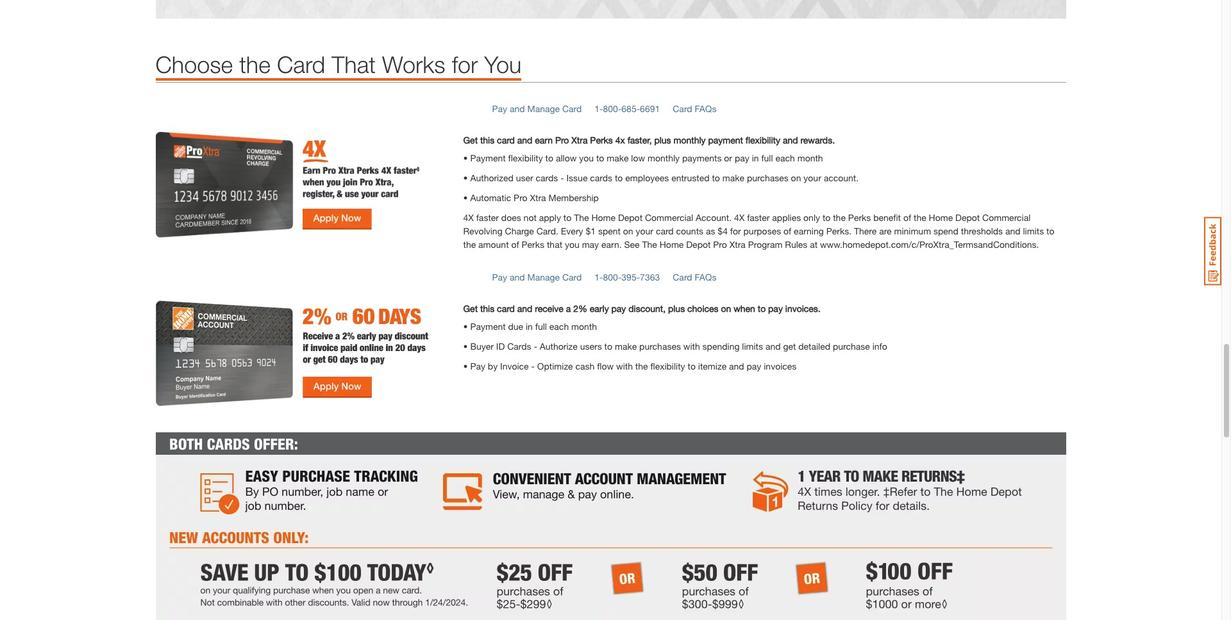 Task type: vqa. For each thing, say whether or not it's contained in the screenshot.
Rules
yes



Task type: locate. For each thing, give the bounding box(es) containing it.
1 vertical spatial full
[[536, 321, 547, 332]]

1 vertical spatial pay and manage card
[[492, 272, 582, 283]]

early
[[590, 303, 609, 314]]

pay and manage card for receive
[[492, 272, 582, 283]]

for inside 4x faster does not apply to the home depot commercial account. 4x faster applies only to the perks benefit of the home depot commercial revolving charge card. every $1 spent on your card counts as $4 for purposes of earning perks. there are minimum spend thresholds and limits to the amount of perks that you may earn. see the home depot pro xtra program rules at www.homedepot.com/c/proxtra_termsandconditions.
[[731, 226, 741, 237]]

- for authorize
[[534, 341, 538, 352]]

pro inside 4x faster does not apply to the home depot commercial account. 4x faster applies only to the perks benefit of the home depot commercial revolving charge card. every $1 spent on your card counts as $4 for purposes of earning perks. there are minimum spend thresholds and limits to the amount of perks that you may earn. see the home depot pro xtra program rules at www.homedepot.com/c/proxtra_termsandconditions.
[[714, 239, 727, 250]]

0 vertical spatial -
[[561, 173, 564, 183]]

this for • payment
[[480, 303, 495, 314]]

your inside 4x faster does not apply to the home depot commercial account. 4x faster applies only to the perks benefit of the home depot commercial revolving charge card. every $1 spent on your card counts as $4 for purposes of earning perks. there are minimum spend thresholds and limits to the amount of perks that you may earn. see the home depot pro xtra program rules at www.homedepot.com/c/proxtra_termsandconditions.
[[636, 226, 654, 237]]

the up perks.
[[833, 212, 846, 223]]

• for • buyer id cards - authorize users to make purchases with spending limits and get detailed purchase info
[[463, 341, 468, 352]]

with up itemize
[[684, 341, 700, 352]]

perks
[[590, 135, 613, 146], [849, 212, 871, 223], [522, 239, 545, 250]]

pay and manage card up earn on the left of page
[[492, 103, 582, 114]]

0 vertical spatial each
[[776, 153, 795, 164]]

pay and manage card
[[492, 103, 582, 114], [492, 272, 582, 283]]

1 faqs from the top
[[695, 103, 717, 114]]

0 horizontal spatial 4x
[[463, 212, 474, 223]]

pro right earn on the left of page
[[555, 135, 569, 146]]

pay left by
[[470, 361, 486, 372]]

1 vertical spatial -
[[534, 341, 538, 352]]

0 vertical spatial plus
[[655, 135, 671, 146]]

-
[[561, 173, 564, 183], [534, 341, 538, 352], [532, 361, 535, 372]]

choices
[[688, 303, 719, 314]]

1 get from the top
[[463, 135, 478, 146]]

685-
[[622, 103, 640, 114]]

xtra up not
[[530, 192, 546, 203]]

4x faster does not apply to the home depot commercial account. 4x faster applies only to the perks benefit of the home depot commercial revolving charge card. every $1 spent on your card counts as $4 for purposes of earning perks. there are minimum spend thresholds and limits to the amount of perks that you may earn. see the home depot pro xtra program rules at www.homedepot.com/c/proxtra_termsandconditions.
[[463, 212, 1055, 250]]

0 horizontal spatial cards
[[536, 173, 558, 183]]

pay down amount
[[492, 272, 508, 283]]

card right 7363
[[673, 272, 693, 283]]

0 vertical spatial for
[[452, 51, 478, 78]]

for left you
[[452, 51, 478, 78]]

cards right issue
[[590, 173, 613, 183]]

plus right faster,
[[655, 135, 671, 146]]

payment
[[470, 153, 506, 164]]

plus for choices
[[668, 303, 685, 314]]

the
[[574, 212, 589, 223], [643, 239, 657, 250]]

2 vertical spatial xtra
[[730, 239, 746, 250]]

limits
[[1024, 226, 1045, 237], [742, 341, 763, 352]]

the right see
[[643, 239, 657, 250]]

and right itemize
[[729, 361, 745, 372]]

0 horizontal spatial your
[[636, 226, 654, 237]]

1 • from the top
[[463, 153, 468, 164]]

get up payment
[[463, 135, 478, 146]]

0 vertical spatial pay
[[492, 103, 508, 114]]

1 vertical spatial pay
[[492, 272, 508, 283]]

1 4x from the left
[[463, 212, 474, 223]]

you right allow on the top of page
[[579, 153, 594, 164]]

you down every
[[565, 239, 580, 250]]

pro down user
[[514, 192, 528, 203]]

perks up the 'there'
[[849, 212, 871, 223]]

0 vertical spatial the
[[574, 212, 589, 223]]

1 vertical spatial for
[[731, 226, 741, 237]]

1 card faqs link from the top
[[673, 103, 717, 114]]

home
[[592, 212, 616, 223], [929, 212, 953, 223], [660, 239, 684, 250]]

pay down you
[[492, 103, 508, 114]]

1 vertical spatial your
[[636, 226, 654, 237]]

1 vertical spatial of
[[784, 226, 792, 237]]

- right invoice
[[532, 361, 535, 372]]

due
[[508, 321, 524, 332]]

0 vertical spatial full
[[762, 153, 773, 164]]

3 • from the top
[[463, 192, 468, 203]]

the up the $1
[[574, 212, 589, 223]]

2 800- from the top
[[603, 272, 622, 283]]

2 horizontal spatial pro
[[714, 239, 727, 250]]

make up • pay by invoice - optimize cash flow with the flexibility to itemize and pay invoices
[[615, 341, 637, 352]]

1 vertical spatial get
[[463, 303, 478, 314]]

0 vertical spatial in
[[752, 153, 759, 164]]

pay and manage card up receive
[[492, 272, 582, 283]]

this up • payment
[[480, 303, 495, 314]]

only
[[804, 212, 820, 223]]

get up • payment
[[463, 303, 478, 314]]

1 manage from the top
[[528, 103, 560, 114]]

0 horizontal spatial the
[[574, 212, 589, 223]]

0 vertical spatial with
[[684, 341, 700, 352]]

1 vertical spatial card
[[656, 226, 674, 237]]

you
[[579, 153, 594, 164], [565, 239, 580, 250]]

for
[[452, 51, 478, 78], [731, 226, 741, 237]]

4 • from the top
[[463, 341, 468, 352]]

every
[[561, 226, 583, 237]]

• left by
[[463, 361, 468, 372]]

2 pay and manage card from the top
[[492, 272, 582, 283]]

2 vertical spatial pay
[[470, 361, 486, 372]]

employees
[[626, 173, 669, 183]]

flexibility right the payment
[[746, 135, 781, 146]]

1 vertical spatial card faqs link
[[673, 272, 717, 283]]

1 horizontal spatial the
[[643, 239, 657, 250]]

to
[[546, 153, 554, 164], [597, 153, 605, 164], [615, 173, 623, 183], [712, 173, 720, 183], [564, 212, 572, 223], [823, 212, 831, 223], [1047, 226, 1055, 237], [758, 303, 766, 314], [605, 341, 613, 352], [688, 361, 696, 372]]

1 vertical spatial 800-
[[603, 272, 622, 283]]

purchases
[[747, 173, 789, 183], [640, 341, 681, 352]]

pay for earn
[[492, 103, 508, 114]]

home up spend
[[929, 212, 953, 223]]

each up the authorize at the left of page
[[550, 321, 569, 332]]

1 commercial from the left
[[645, 212, 694, 223]]

choose
[[156, 51, 233, 78]]

• left payment
[[463, 153, 468, 164]]

minimum
[[895, 226, 932, 237]]

800- for 685-
[[603, 103, 622, 114]]

• automatic pro xtra membership
[[463, 192, 599, 203]]

2 this from the top
[[480, 303, 495, 314]]

card faqs link up "choices"
[[673, 272, 717, 283]]

faster up "purposes"
[[747, 212, 770, 223]]

2 commercial from the left
[[983, 212, 1031, 223]]

xtra inside 4x faster does not apply to the home depot commercial account. 4x faster applies only to the perks benefit of the home depot commercial revolving charge card. every $1 spent on your card counts as $4 for purposes of earning perks. there are minimum spend thresholds and limits to the amount of perks that you may earn. see the home depot pro xtra program rules at www.homedepot.com/c/proxtra_termsandconditions.
[[730, 239, 746, 250]]

faster up "revolving"
[[476, 212, 499, 223]]

1 this from the top
[[480, 135, 495, 146]]

the
[[239, 51, 271, 78], [833, 212, 846, 223], [914, 212, 927, 223], [463, 239, 476, 250], [636, 361, 648, 372]]

0 horizontal spatial home
[[592, 212, 616, 223]]

flexibility
[[746, 135, 781, 146], [508, 153, 543, 164], [651, 361, 686, 372]]

commercial
[[645, 212, 694, 223], [983, 212, 1031, 223]]

manage up earn on the left of page
[[528, 103, 560, 114]]

0 vertical spatial card faqs
[[673, 103, 717, 114]]

card
[[277, 51, 325, 78], [563, 103, 582, 114], [673, 103, 693, 114], [563, 272, 582, 283], [673, 272, 693, 283]]

2 vertical spatial card
[[497, 303, 515, 314]]

plus
[[655, 135, 671, 146], [668, 303, 685, 314]]

1 vertical spatial card faqs
[[673, 272, 717, 283]]

7363
[[640, 272, 660, 283]]

0 vertical spatial your
[[804, 173, 822, 183]]

2 vertical spatial of
[[512, 239, 519, 250]]

0 horizontal spatial xtra
[[530, 192, 546, 203]]

this up payment
[[480, 135, 495, 146]]

apply
[[539, 212, 561, 223]]

each right "or"
[[776, 153, 795, 164]]

2 • from the top
[[463, 173, 468, 183]]

0 vertical spatial month
[[798, 153, 823, 164]]

1- left 685-
[[595, 103, 603, 114]]

full right "or"
[[762, 153, 773, 164]]

commercial up thresholds
[[983, 212, 1031, 223]]

- left issue
[[561, 173, 564, 183]]

that
[[547, 239, 563, 250]]

with right flow
[[617, 361, 633, 372]]

monthly up • authorized user cards - issue cards to employees entrusted to make purchases on your account.
[[648, 153, 680, 164]]

1 vertical spatial with
[[617, 361, 633, 372]]

make down 4x at the top of the page
[[607, 153, 629, 164]]

• left buyer
[[463, 341, 468, 352]]

pay
[[735, 153, 750, 164], [612, 303, 626, 314], [769, 303, 783, 314], [747, 361, 762, 372]]

• left automatic
[[463, 192, 468, 203]]

0 vertical spatial 800-
[[603, 103, 622, 114]]

xtra left program
[[730, 239, 746, 250]]

0 vertical spatial you
[[579, 153, 594, 164]]

month down 2%
[[572, 321, 597, 332]]

cards right user
[[536, 173, 558, 183]]

flexibility up user
[[508, 153, 543, 164]]

detailed
[[799, 341, 831, 352]]

limits right spending
[[742, 341, 763, 352]]

1 vertical spatial manage
[[528, 272, 560, 283]]

you inside 4x faster does not apply to the home depot commercial account. 4x faster applies only to the perks benefit of the home depot commercial revolving charge card. every $1 spent on your card counts as $4 for purposes of earning perks. there are minimum spend thresholds and limits to the amount of perks that you may earn. see the home depot pro xtra program rules at www.homedepot.com/c/proxtra_termsandconditions.
[[565, 239, 580, 250]]

card
[[497, 135, 515, 146], [656, 226, 674, 237], [497, 303, 515, 314]]

1 pay and manage card from the top
[[492, 103, 582, 114]]

pay and manage card link for receive
[[492, 272, 582, 283]]

depot
[[618, 212, 643, 223], [956, 212, 980, 223], [687, 239, 711, 250]]

allow
[[556, 153, 577, 164]]

user
[[516, 173, 534, 183]]

1 vertical spatial pro
[[514, 192, 528, 203]]

on left when
[[721, 303, 731, 314]]

1 horizontal spatial for
[[731, 226, 741, 237]]

2 horizontal spatial flexibility
[[746, 135, 781, 146]]

of
[[904, 212, 912, 223], [784, 226, 792, 237], [512, 239, 519, 250]]

get for get this card and earn pro xtra perks 4x faster, plus monthly payment flexibility and rewards.
[[463, 135, 478, 146]]

depot up thresholds
[[956, 212, 980, 223]]

0 horizontal spatial purchases
[[640, 341, 681, 352]]

2 get from the top
[[463, 303, 478, 314]]

faqs for monthly
[[695, 103, 717, 114]]

1 vertical spatial faqs
[[695, 272, 717, 283]]

commercial up counts
[[645, 212, 694, 223]]

perks down charge in the left top of the page
[[522, 239, 545, 250]]

1 horizontal spatial on
[[721, 303, 731, 314]]

purchases up applies
[[747, 173, 789, 183]]

flexibility down • buyer id cards - authorize users to make purchases with spending limits and get detailed purchase info
[[651, 361, 686, 372]]

1 card faqs from the top
[[673, 103, 717, 114]]

faster
[[476, 212, 499, 223], [747, 212, 770, 223]]

in right due
[[526, 321, 533, 332]]

manage up receive
[[528, 272, 560, 283]]

0 horizontal spatial full
[[536, 321, 547, 332]]

2 pay and manage card link from the top
[[492, 272, 582, 283]]

benefit
[[874, 212, 901, 223]]

2 1- from the top
[[595, 272, 603, 283]]

0 horizontal spatial depot
[[618, 212, 643, 223]]

pay for receive
[[492, 272, 508, 283]]

2 card faqs link from the top
[[673, 272, 717, 283]]

1 vertical spatial pay and manage card link
[[492, 272, 582, 283]]

0 vertical spatial xtra
[[572, 135, 588, 146]]

0 horizontal spatial month
[[572, 321, 597, 332]]

authorized
[[470, 173, 514, 183]]

0 vertical spatial pay and manage card
[[492, 103, 582, 114]]

0 horizontal spatial faster
[[476, 212, 499, 223]]

1 horizontal spatial limits
[[1024, 226, 1045, 237]]

of down applies
[[784, 226, 792, 237]]

395-
[[622, 272, 640, 283]]

2 horizontal spatial xtra
[[730, 239, 746, 250]]

manage for receive
[[528, 272, 560, 283]]

monthly
[[674, 135, 706, 146], [648, 153, 680, 164]]

monthly up payments
[[674, 135, 706, 146]]

depot up spent
[[618, 212, 643, 223]]

4x
[[463, 212, 474, 223], [734, 212, 745, 223]]

home down counts
[[660, 239, 684, 250]]

get
[[463, 135, 478, 146], [463, 303, 478, 314]]

card left counts
[[656, 226, 674, 237]]

• left the authorized
[[463, 173, 468, 183]]

1 horizontal spatial pro
[[555, 135, 569, 146]]

issue
[[567, 173, 588, 183]]

and right thresholds
[[1006, 226, 1021, 237]]

your left account.
[[804, 173, 822, 183]]

800-
[[603, 103, 622, 114], [603, 272, 622, 283]]

1 vertical spatial this
[[480, 303, 495, 314]]

and left get
[[766, 341, 781, 352]]

0 horizontal spatial in
[[526, 321, 533, 332]]

0 vertical spatial this
[[480, 135, 495, 146]]

in
[[752, 153, 759, 164], [526, 321, 533, 332]]

0 horizontal spatial perks
[[522, 239, 545, 250]]

may
[[582, 239, 599, 250]]

card faqs link for monthly
[[673, 103, 717, 114]]

- right cards
[[534, 341, 538, 352]]

limits inside 4x faster does not apply to the home depot commercial account. 4x faster applies only to the perks benefit of the home depot commercial revolving charge card. every $1 spent on your card counts as $4 for purposes of earning perks. there are minimum spend thresholds and limits to the amount of perks that you may earn. see the home depot pro xtra program rules at www.homedepot.com/c/proxtra_termsandconditions.
[[1024, 226, 1045, 237]]

1-
[[595, 103, 603, 114], [595, 272, 603, 283]]

• for • payment flexibility to allow you to make low monthly payments or pay in full each month
[[463, 153, 468, 164]]

and down you
[[510, 103, 525, 114]]

revolving
[[463, 226, 503, 237]]

0 horizontal spatial each
[[550, 321, 569, 332]]

of up minimum
[[904, 212, 912, 223]]

faqs up the payment
[[695, 103, 717, 114]]

card faqs up "choices"
[[673, 272, 717, 283]]

make down "or"
[[723, 173, 745, 183]]

plus left "choices"
[[668, 303, 685, 314]]

0 horizontal spatial for
[[452, 51, 478, 78]]

1 pay and manage card link from the top
[[492, 103, 582, 114]]

1 1- from the top
[[595, 103, 603, 114]]

1 vertical spatial month
[[572, 321, 597, 332]]

0 vertical spatial card
[[497, 135, 515, 146]]

1 800- from the top
[[603, 103, 622, 114]]

get this card and earn pro xtra perks 4x faster, plus monthly payment flexibility and rewards.
[[463, 135, 835, 146]]

full
[[762, 153, 773, 164], [536, 321, 547, 332]]

1-800-685-6691
[[595, 103, 660, 114]]

2 vertical spatial pro
[[714, 239, 727, 250]]

0 vertical spatial pay and manage card link
[[492, 103, 582, 114]]

month
[[798, 153, 823, 164], [572, 321, 597, 332]]

full down receive
[[536, 321, 547, 332]]

of down charge in the left top of the page
[[512, 239, 519, 250]]

0 horizontal spatial on
[[623, 226, 634, 237]]

pay and manage card for earn
[[492, 103, 582, 114]]

card up payment
[[497, 135, 515, 146]]

low
[[631, 153, 645, 164]]

card up a
[[563, 272, 582, 283]]

pay and manage card link
[[492, 103, 582, 114], [492, 272, 582, 283]]

1 vertical spatial plus
[[668, 303, 685, 314]]

2 manage from the top
[[528, 272, 560, 283]]

card inside 4x faster does not apply to the home depot commercial account. 4x faster applies only to the perks benefit of the home depot commercial revolving charge card. every $1 spent on your card counts as $4 for purposes of earning perks. there are minimum spend thresholds and limits to the amount of perks that you may earn. see the home depot pro xtra program rules at www.homedepot.com/c/proxtra_termsandconditions.
[[656, 226, 674, 237]]

2 vertical spatial on
[[721, 303, 731, 314]]

1 vertical spatial on
[[623, 226, 634, 237]]

pay left "invoices"
[[747, 361, 762, 372]]

month down rewards.
[[798, 153, 823, 164]]

2 card faqs from the top
[[673, 272, 717, 283]]

card faqs up the payment
[[673, 103, 717, 114]]

card for 1-800-685-6691
[[497, 135, 515, 146]]

card faqs link up the payment
[[673, 103, 717, 114]]

0 vertical spatial manage
[[528, 103, 560, 114]]

1- up "early"
[[595, 272, 603, 283]]

for right $4
[[731, 226, 741, 237]]

0 horizontal spatial limits
[[742, 341, 763, 352]]

5 • from the top
[[463, 361, 468, 372]]

your
[[804, 173, 822, 183], [636, 226, 654, 237]]

membership
[[549, 192, 599, 203]]

program
[[748, 239, 783, 250]]

1 horizontal spatial commercial
[[983, 212, 1031, 223]]

on inside 4x faster does not apply to the home depot commercial account. 4x faster applies only to the perks benefit of the home depot commercial revolving charge card. every $1 spent on your card counts as $4 for purposes of earning perks. there are minimum spend thresholds and limits to the amount of perks that you may earn. see the home depot pro xtra program rules at www.homedepot.com/c/proxtra_termsandconditions.
[[623, 226, 634, 237]]

on up see
[[623, 226, 634, 237]]

0 horizontal spatial commercial
[[645, 212, 694, 223]]

spend
[[934, 226, 959, 237]]

and up • payment due in full each month on the left bottom
[[518, 303, 533, 314]]

1 horizontal spatial of
[[784, 226, 792, 237]]

home up spent
[[592, 212, 616, 223]]

faqs up "choices"
[[695, 272, 717, 283]]

0 vertical spatial get
[[463, 135, 478, 146]]

2 faqs from the top
[[695, 272, 717, 283]]

2 vertical spatial -
[[532, 361, 535, 372]]

800- up 4x at the top of the page
[[603, 103, 622, 114]]

make
[[607, 153, 629, 164], [723, 173, 745, 183], [615, 341, 637, 352]]

800- for 395-
[[603, 272, 622, 283]]

0 vertical spatial 1-
[[595, 103, 603, 114]]

1 horizontal spatial purchases
[[747, 173, 789, 183]]

as
[[706, 226, 716, 237]]



Task type: describe. For each thing, give the bounding box(es) containing it.
when
[[734, 303, 756, 314]]

www.homedepot.com/c/proxtra_termsandconditions.
[[820, 239, 1040, 250]]

2 vertical spatial perks
[[522, 239, 545, 250]]

counts
[[676, 226, 704, 237]]

and left earn on the left of page
[[518, 135, 533, 146]]

1 horizontal spatial perks
[[590, 135, 613, 146]]

• pay by invoice - optimize cash flow with the flexibility to itemize and pay invoices
[[463, 361, 797, 372]]

1 vertical spatial limits
[[742, 341, 763, 352]]

1-800-395-7363 link
[[595, 272, 660, 283]]

2 horizontal spatial depot
[[956, 212, 980, 223]]

feedback link image
[[1205, 217, 1222, 286]]

there
[[854, 226, 877, 237]]

1 horizontal spatial with
[[684, 341, 700, 352]]

1 horizontal spatial full
[[762, 153, 773, 164]]

0 vertical spatial on
[[791, 173, 802, 183]]

1 vertical spatial xtra
[[530, 192, 546, 203]]

works
[[382, 51, 446, 78]]

0 vertical spatial make
[[607, 153, 629, 164]]

does
[[502, 212, 521, 223]]

info
[[873, 341, 888, 352]]

• for • automatic pro xtra membership
[[463, 192, 468, 203]]

by
[[488, 361, 498, 372]]

the right flow
[[636, 361, 648, 372]]

or
[[724, 153, 733, 164]]

earning
[[794, 226, 824, 237]]

$1
[[586, 226, 596, 237]]

this for •
[[480, 135, 495, 146]]

and inside 4x faster does not apply to the home depot commercial account. 4x faster applies only to the perks benefit of the home depot commercial revolving charge card. every $1 spent on your card counts as $4 for purposes of earning perks. there are minimum spend thresholds and limits to the amount of perks that you may earn. see the home depot pro xtra program rules at www.homedepot.com/c/proxtra_termsandconditions.
[[1006, 226, 1021, 237]]

invoices
[[764, 361, 797, 372]]

0 vertical spatial monthly
[[674, 135, 706, 146]]

• for • pay by invoice - optimize cash flow with the flexibility to itemize and pay invoices
[[463, 361, 468, 372]]

earn.
[[602, 239, 622, 250]]

choose the card that works for you
[[156, 51, 522, 78]]

card up allow on the top of page
[[563, 103, 582, 114]]

• for • authorized user cards - issue cards to employees entrusted to make purchases on your account.
[[463, 173, 468, 183]]

0 vertical spatial pro
[[555, 135, 569, 146]]

that
[[332, 51, 376, 78]]

thresholds
[[961, 226, 1003, 237]]

at
[[810, 239, 818, 250]]

pxe commercial revolving charge image
[[156, 132, 451, 239]]

- for issue
[[561, 173, 564, 183]]

id
[[496, 341, 505, 352]]

1 horizontal spatial each
[[776, 153, 795, 164]]

a
[[566, 303, 571, 314]]

1 vertical spatial in
[[526, 321, 533, 332]]

pay left invoices.
[[769, 303, 783, 314]]

card right 6691
[[673, 103, 693, 114]]

2%
[[574, 303, 588, 314]]

1 cards from the left
[[536, 173, 558, 183]]

applies
[[773, 212, 801, 223]]

account.
[[696, 212, 732, 223]]

payment
[[709, 135, 743, 146]]

see
[[625, 239, 640, 250]]

the down "revolving"
[[463, 239, 476, 250]]

pay right "or"
[[735, 153, 750, 164]]

• payment
[[463, 321, 506, 332]]

rules
[[785, 239, 808, 250]]

invoice
[[500, 361, 529, 372]]

1 horizontal spatial month
[[798, 153, 823, 164]]

flow
[[597, 361, 614, 372]]

faqs for choices
[[695, 272, 717, 283]]

purposes
[[744, 226, 781, 237]]

perks.
[[827, 226, 852, 237]]

amount
[[479, 239, 509, 250]]

2 vertical spatial make
[[615, 341, 637, 352]]

not
[[524, 212, 537, 223]]

users
[[580, 341, 602, 352]]

1 horizontal spatial home
[[660, 239, 684, 250]]

2 horizontal spatial perks
[[849, 212, 871, 223]]

• payment flexibility to allow you to make low monthly payments or pay in full each month
[[463, 153, 823, 164]]

faster,
[[628, 135, 652, 146]]

4x
[[616, 135, 625, 146]]

1 horizontal spatial in
[[752, 153, 759, 164]]

card left that
[[277, 51, 325, 78]]

1 vertical spatial the
[[643, 239, 657, 250]]

manage for earn
[[528, 103, 560, 114]]

discount,
[[629, 303, 666, 314]]

6691
[[640, 103, 660, 114]]

2 horizontal spatial home
[[929, 212, 953, 223]]

entrusted
[[672, 173, 710, 183]]

itemize
[[698, 361, 727, 372]]

• payment due in full each month
[[463, 321, 597, 332]]

1 vertical spatial flexibility
[[508, 153, 543, 164]]

2 cards from the left
[[590, 173, 613, 183]]

card faqs for choices
[[673, 272, 717, 283]]

cards
[[508, 341, 532, 352]]

card faqs link for choices
[[673, 272, 717, 283]]

0 horizontal spatial with
[[617, 361, 633, 372]]

both cards offer image
[[156, 433, 1067, 621]]

get for get this card and receive a 2% early pay discount, plus choices on when to pay invoices.
[[463, 303, 478, 314]]

cash
[[576, 361, 595, 372]]

spent
[[598, 226, 621, 237]]

purchase
[[833, 341, 870, 352]]

you
[[485, 51, 522, 78]]

2 4x from the left
[[734, 212, 745, 223]]

• buyer id cards - authorize users to make purchases with spending limits and get detailed purchase info
[[463, 341, 888, 352]]

• authorized user cards - issue cards to employees entrusted to make purchases on your account.
[[463, 173, 859, 183]]

the right choose
[[239, 51, 271, 78]]

authorize
[[540, 341, 578, 352]]

pay right "early"
[[612, 303, 626, 314]]

charge
[[505, 226, 534, 237]]

get
[[784, 341, 796, 352]]

account.
[[824, 173, 859, 183]]

2 faster from the left
[[747, 212, 770, 223]]

rewards.
[[801, 135, 835, 146]]

the up minimum
[[914, 212, 927, 223]]

spending
[[703, 341, 740, 352]]

1 vertical spatial make
[[723, 173, 745, 183]]

1- for 1-800-395-7363
[[595, 272, 603, 283]]

0 vertical spatial flexibility
[[746, 135, 781, 146]]

card for 1-800-395-7363
[[497, 303, 515, 314]]

1-800-685-6691 link
[[595, 103, 660, 114]]

0 horizontal spatial pro
[[514, 192, 528, 203]]

automatic
[[470, 192, 511, 203]]

and left rewards.
[[783, 135, 798, 146]]

invoices.
[[786, 303, 821, 314]]

0 vertical spatial purchases
[[747, 173, 789, 183]]

card faqs for monthly
[[673, 103, 717, 114]]

1 vertical spatial monthly
[[648, 153, 680, 164]]

$4
[[718, 226, 728, 237]]

receive
[[535, 303, 564, 314]]

1 faster from the left
[[476, 212, 499, 223]]

2 horizontal spatial of
[[904, 212, 912, 223]]

1 horizontal spatial your
[[804, 173, 822, 183]]

1-800-395-7363
[[595, 272, 660, 283]]

1 horizontal spatial depot
[[687, 239, 711, 250]]

0 horizontal spatial of
[[512, 239, 519, 250]]

card.
[[537, 226, 559, 237]]

two pro-grade ways to buying power image
[[156, 0, 1067, 19]]

1 vertical spatial each
[[550, 321, 569, 332]]

commercial credit card image
[[156, 301, 451, 407]]

buyer
[[470, 341, 494, 352]]

1- for 1-800-685-6691
[[595, 103, 603, 114]]

pay and manage card link for earn
[[492, 103, 582, 114]]

and down charge in the left top of the page
[[510, 272, 525, 283]]

plus for monthly
[[655, 135, 671, 146]]

optimize
[[538, 361, 573, 372]]

get this card and receive a 2% early pay discount, plus choices on when to pay invoices.
[[463, 303, 821, 314]]

1 horizontal spatial flexibility
[[651, 361, 686, 372]]

payments
[[683, 153, 722, 164]]

earn
[[535, 135, 553, 146]]

are
[[880, 226, 892, 237]]

- for optimize
[[532, 361, 535, 372]]

1 vertical spatial purchases
[[640, 341, 681, 352]]



